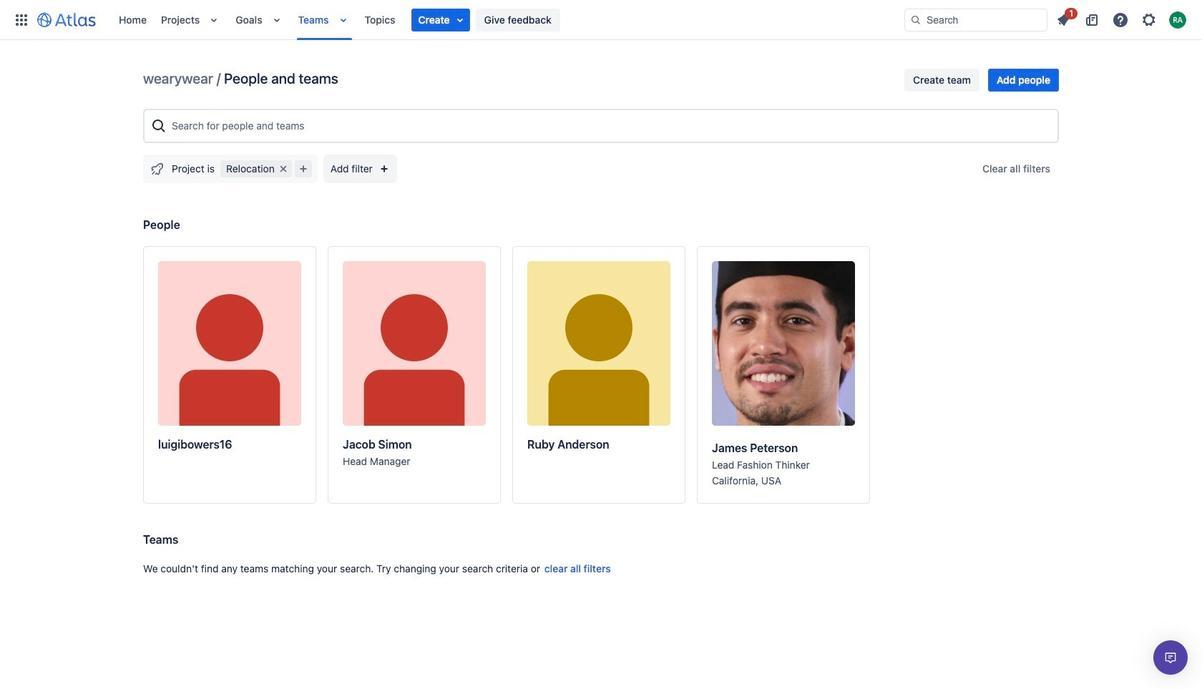 Task type: locate. For each thing, give the bounding box(es) containing it.
remove image
[[275, 160, 292, 178]]

None search field
[[905, 8, 1048, 31]]

banner
[[0, 0, 1203, 40]]

top element
[[9, 0, 905, 40]]

1 horizontal spatial list
[[1051, 5, 1194, 31]]

0 horizontal spatial list item
[[411, 8, 470, 31]]

settings image
[[1141, 11, 1159, 28]]

0 horizontal spatial list
[[112, 0, 905, 40]]

Search for people and teams field
[[168, 113, 1053, 139]]

list item
[[1051, 5, 1078, 31], [411, 8, 470, 31]]

search image
[[911, 14, 922, 25]]

add another entity image
[[295, 160, 312, 178]]

account image
[[1170, 11, 1187, 28]]

list item inside list
[[411, 8, 470, 31]]

Search field
[[905, 8, 1048, 31]]

list
[[112, 0, 905, 40], [1051, 5, 1194, 31]]



Task type: vqa. For each thing, say whether or not it's contained in the screenshot.
ROW
no



Task type: describe. For each thing, give the bounding box(es) containing it.
1 horizontal spatial list item
[[1051, 5, 1078, 31]]

notifications image
[[1055, 11, 1073, 28]]

switch to... image
[[13, 11, 30, 28]]

help image
[[1113, 11, 1130, 28]]

open intercom messenger image
[[1163, 649, 1180, 667]]

search for people and teams image
[[150, 117, 168, 135]]



